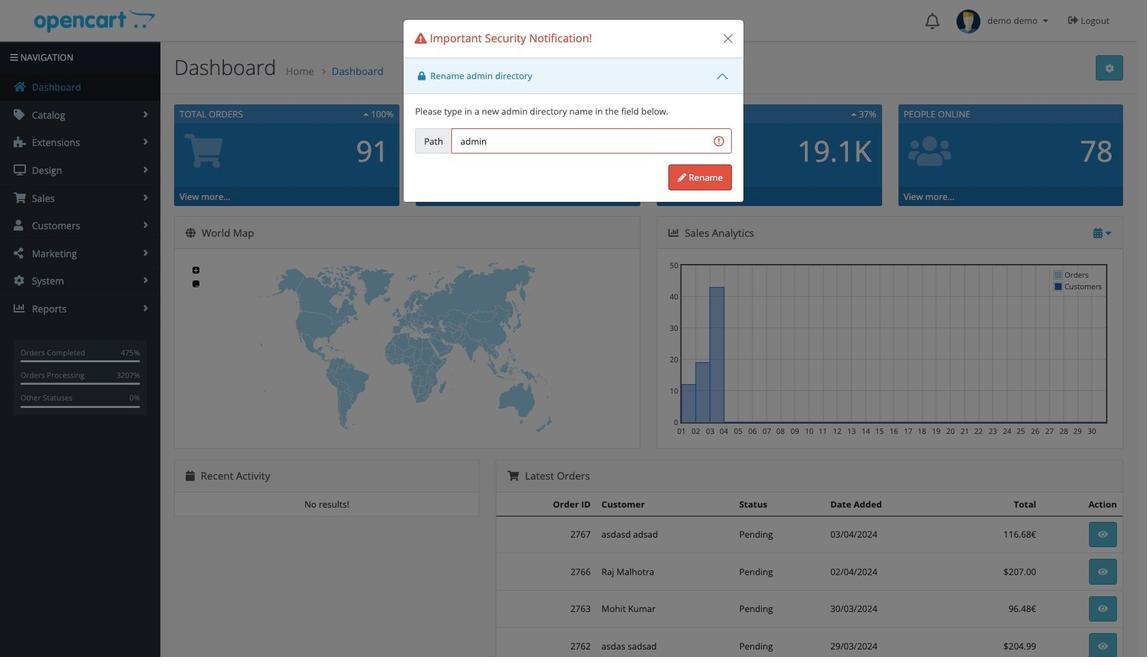 Task type: describe. For each thing, give the bounding box(es) containing it.
opencart image
[[32, 8, 155, 33]]

desktop image
[[14, 165, 26, 175]]

globe image
[[186, 228, 196, 238]]

calendar image
[[186, 471, 195, 482]]

pencil alt image
[[678, 173, 686, 182]]

cog image
[[14, 275, 26, 286]]

Directory Name text field
[[451, 128, 732, 154]]

1 view image from the top
[[1098, 531, 1108, 540]]

exclamation triangle image
[[414, 33, 427, 44]]

shopping cart image
[[508, 471, 519, 482]]

lock image
[[418, 72, 426, 81]]

bars image
[[10, 53, 18, 62]]

0 horizontal spatial chart bar image
[[14, 303, 26, 314]]

developer setting image
[[1105, 64, 1114, 73]]

1 caret up image from the left
[[605, 110, 610, 119]]

caret down image
[[1105, 228, 1112, 238]]

share alt image
[[14, 248, 26, 259]]

puzzle piece image
[[14, 137, 26, 148]]

shopping cart image
[[14, 192, 26, 203]]



Task type: locate. For each thing, give the bounding box(es) containing it.
2 caret up image from the left
[[851, 110, 857, 119]]

0 horizontal spatial caret up image
[[605, 110, 610, 119]]

demo demo image
[[957, 10, 981, 33]]

1 vertical spatial view image
[[1098, 568, 1108, 577]]

view image
[[1098, 642, 1108, 651]]

2 vertical spatial view image
[[1098, 605, 1108, 614]]

1 vertical spatial chart bar image
[[14, 303, 26, 314]]

chart bar image down pencil alt icon
[[668, 228, 679, 238]]

calendar alt image
[[1094, 228, 1102, 238]]

sign out alt image
[[1068, 15, 1078, 25]]

home image
[[14, 81, 26, 92]]

caret down image
[[1040, 16, 1051, 25]]

caret up image
[[363, 110, 369, 119]]

2 view image from the top
[[1098, 568, 1108, 577]]

tag image
[[14, 109, 26, 120]]

3 view image from the top
[[1098, 605, 1108, 614]]

caret up image
[[605, 110, 610, 119], [851, 110, 857, 119]]

bell image
[[925, 13, 940, 29]]

user image
[[14, 220, 26, 231]]

chart bar image down cog image on the left
[[14, 303, 26, 314]]

0 vertical spatial view image
[[1098, 531, 1108, 540]]

view image
[[1098, 531, 1108, 540], [1098, 568, 1108, 577], [1098, 605, 1108, 614]]

chart bar image
[[668, 228, 679, 238], [14, 303, 26, 314]]

1 horizontal spatial caret up image
[[851, 110, 857, 119]]

1 horizontal spatial chart bar image
[[668, 228, 679, 238]]

0 vertical spatial chart bar image
[[668, 228, 679, 238]]



Task type: vqa. For each thing, say whether or not it's contained in the screenshot.
sign out alt image
yes



